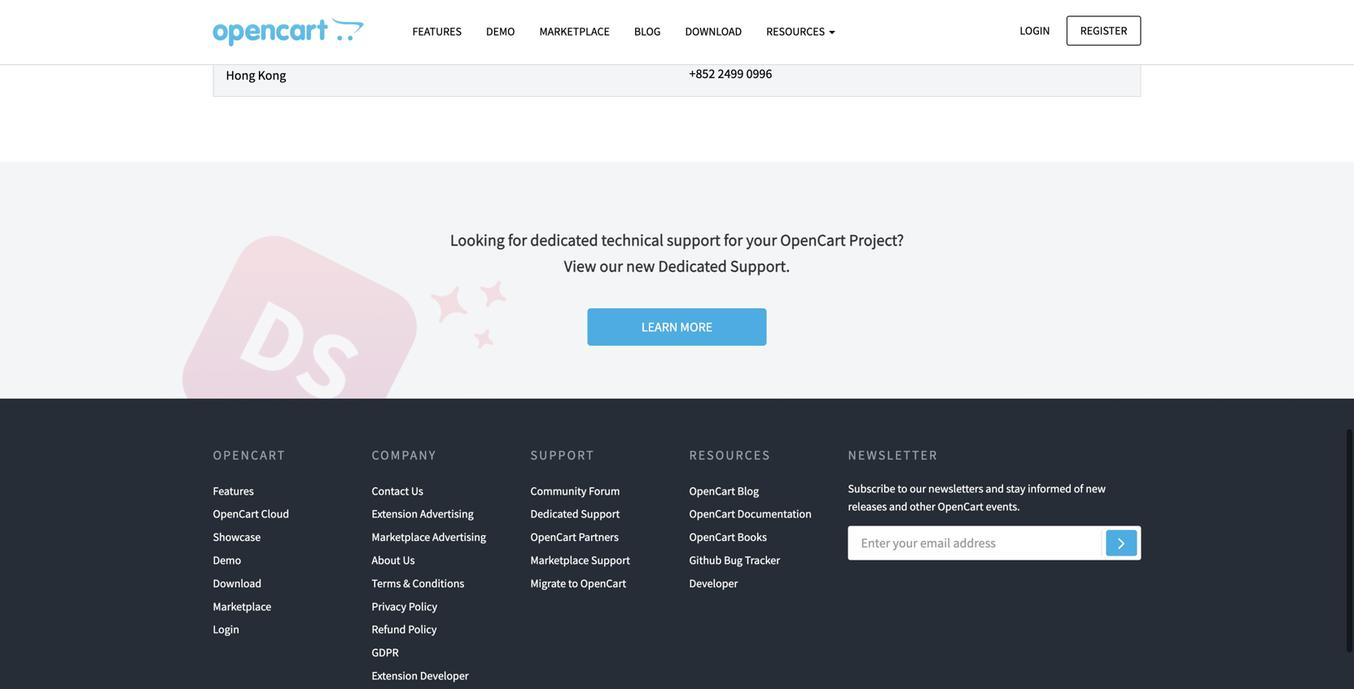 Task type: describe. For each thing, give the bounding box(es) containing it.
showcase link
[[213, 520, 261, 543]]

opencart documentation link
[[689, 497, 812, 520]]

extension advertising
[[372, 501, 474, 515]]

releases
[[848, 493, 887, 508]]

dedicated inside looking for dedicated technical support for your opencart project? view our new dedicated support.
[[658, 250, 727, 270]]

technical
[[602, 224, 664, 244]]

marketplace for marketplace support
[[531, 547, 589, 562]]

0 horizontal spatial demo link
[[213, 543, 241, 566]]

opencart for opencart documentation
[[689, 501, 735, 515]]

99
[[226, 19, 239, 35]]

0 vertical spatial demo
[[486, 24, 515, 39]]

refund policy link
[[372, 612, 437, 635]]

download for blog
[[685, 24, 742, 39]]

opencart inside looking for dedicated technical support for your opencart project? view our new dedicated support.
[[780, 224, 846, 244]]

github
[[689, 547, 722, 562]]

about
[[372, 547, 401, 562]]

your
[[746, 224, 777, 244]]

1 vertical spatial demo
[[213, 547, 241, 562]]

marketplace for left marketplace link
[[213, 593, 271, 608]]

download for demo
[[213, 570, 262, 585]]

opencart down marketplace support link at the bottom left of page
[[581, 570, 626, 585]]

our inside looking for dedicated technical support for your opencart project? view our new dedicated support.
[[600, 250, 623, 270]]

marketplace for top marketplace link
[[540, 24, 610, 39]]

other
[[910, 493, 936, 508]]

0 horizontal spatial developer
[[420, 663, 469, 677]]

migrate to opencart link
[[531, 566, 626, 589]]

company
[[372, 441, 437, 457]]

resources link
[[754, 17, 848, 46]]

2 for from the left
[[724, 224, 743, 244]]

opencart cloud link
[[213, 497, 289, 520]]

extension advertising link
[[372, 497, 474, 520]]

mun,
[[256, 40, 283, 56]]

extension for extension developer
[[372, 663, 418, 677]]

migrate to opencart
[[531, 570, 626, 585]]

contact us
[[372, 478, 423, 492]]

0 vertical spatial blog
[[634, 24, 661, 39]]

0 vertical spatial login link
[[1006, 16, 1064, 46]]

0 vertical spatial resources
[[767, 24, 827, 39]]

subscribe
[[848, 475, 896, 490]]

opencart for opencart books
[[689, 524, 735, 538]]

new inside looking for dedicated technical support for your opencart project? view our new dedicated support.
[[626, 250, 655, 270]]

features for opencart cloud
[[213, 478, 254, 492]]

learn
[[642, 313, 678, 329]]

0 vertical spatial marketplace link
[[527, 17, 622, 46]]

opencart for opencart partners
[[531, 524, 576, 538]]

0 horizontal spatial marketplace link
[[213, 589, 271, 612]]

opencart for opencart
[[213, 441, 286, 457]]

us for contact us
[[411, 478, 423, 492]]

gdpr link
[[372, 635, 399, 658]]

features link for demo
[[400, 17, 474, 46]]

marketplace for marketplace advertising
[[372, 524, 430, 538]]

marketplace advertising link
[[372, 520, 486, 543]]

community
[[531, 478, 587, 492]]

dedicated support
[[531, 501, 620, 515]]

99 pui to road, tuen mun, hong kong
[[226, 19, 309, 77]]

pui
[[242, 19, 259, 35]]

0996
[[746, 59, 772, 75]]

extension developer link
[[372, 658, 469, 682]]

informed
[[1028, 475, 1072, 490]]

of
[[1074, 475, 1084, 490]]

looking for dedicated technical support for your opencart project? view our new dedicated support.
[[450, 224, 904, 270]]

events.
[[986, 493, 1020, 508]]

contact
[[372, 478, 409, 492]]

+852
[[689, 59, 715, 75]]

&
[[403, 570, 410, 585]]

privacy policy link
[[372, 589, 437, 612]]

learn more
[[642, 313, 713, 329]]

policy for privacy policy
[[409, 593, 437, 608]]

features for demo
[[413, 24, 462, 39]]

community forum link
[[531, 473, 620, 497]]

1 vertical spatial resources
[[689, 441, 771, 457]]

opencart for opencart cloud
[[213, 501, 259, 515]]

view
[[564, 250, 596, 270]]

gdpr
[[372, 639, 399, 654]]

kong
[[258, 61, 286, 77]]

opencart - advertising image
[[213, 17, 364, 46]]

download link for blog
[[673, 17, 754, 46]]

migrate
[[531, 570, 566, 585]]

0 vertical spatial support
[[531, 441, 595, 457]]

extension for extension advertising
[[372, 501, 418, 515]]

opencart inside subscribe to our newsletters and stay informed of new releases and other opencart events.
[[938, 493, 984, 508]]

looking
[[450, 224, 505, 244]]

0 horizontal spatial and
[[889, 493, 908, 508]]

more
[[680, 313, 713, 329]]

newsletter
[[848, 441, 938, 457]]

hong
[[226, 61, 255, 77]]

support for marketplace
[[591, 547, 630, 562]]



Task type: locate. For each thing, give the bounding box(es) containing it.
stay
[[1007, 475, 1026, 490]]

0 vertical spatial us
[[411, 478, 423, 492]]

marketplace link
[[527, 17, 622, 46], [213, 589, 271, 612]]

0 vertical spatial download
[[685, 24, 742, 39]]

refund
[[372, 616, 406, 631]]

opencart partners link
[[531, 520, 619, 543]]

extension down contact us link
[[372, 501, 418, 515]]

opencart right your
[[780, 224, 846, 244]]

0 horizontal spatial blog
[[634, 24, 661, 39]]

1 vertical spatial support
[[581, 501, 620, 515]]

opencart documentation
[[689, 501, 812, 515]]

0 vertical spatial developer
[[689, 570, 738, 585]]

newsletters
[[929, 475, 984, 490]]

policy inside "link"
[[409, 593, 437, 608]]

1 vertical spatial features
[[213, 478, 254, 492]]

marketplace support
[[531, 547, 630, 562]]

dedicated
[[530, 224, 598, 244]]

support for dedicated
[[581, 501, 620, 515]]

to
[[898, 475, 908, 490], [568, 570, 578, 585]]

0 horizontal spatial dedicated
[[531, 501, 579, 515]]

0 horizontal spatial demo
[[213, 547, 241, 562]]

download link for demo
[[213, 566, 262, 589]]

1 vertical spatial to
[[568, 570, 578, 585]]

to for migrate
[[568, 570, 578, 585]]

to
[[262, 19, 275, 35]]

terms
[[372, 570, 401, 585]]

road,
[[278, 19, 309, 35]]

1 vertical spatial marketplace link
[[213, 589, 271, 612]]

opencart down opencart blog link
[[689, 501, 735, 515]]

us for about us
[[403, 547, 415, 562]]

opencart down newsletters
[[938, 493, 984, 508]]

1 vertical spatial developer
[[420, 663, 469, 677]]

opencart up opencart cloud
[[213, 441, 286, 457]]

marketplace support link
[[531, 543, 630, 566]]

opencart up showcase
[[213, 501, 259, 515]]

us
[[411, 478, 423, 492], [403, 547, 415, 562]]

marketplace advertising
[[372, 524, 486, 538]]

1 extension from the top
[[372, 501, 418, 515]]

advertising up marketplace advertising
[[420, 501, 474, 515]]

0 vertical spatial features
[[413, 24, 462, 39]]

0 horizontal spatial to
[[568, 570, 578, 585]]

learn more link
[[588, 302, 767, 340]]

marketplace up the "about us"
[[372, 524, 430, 538]]

developer down refund policy link
[[420, 663, 469, 677]]

blog left "telephone"
[[634, 24, 661, 39]]

0 vertical spatial advertising
[[420, 501, 474, 515]]

telephone
[[689, 27, 761, 47]]

project?
[[849, 224, 904, 244]]

1 horizontal spatial for
[[724, 224, 743, 244]]

1 horizontal spatial dedicated
[[658, 250, 727, 270]]

0 vertical spatial dedicated
[[658, 250, 727, 270]]

download up +852
[[685, 24, 742, 39]]

community forum
[[531, 478, 620, 492]]

policy down terms & conditions link
[[409, 593, 437, 608]]

developer down github
[[689, 570, 738, 585]]

0 horizontal spatial download link
[[213, 566, 262, 589]]

for right looking
[[508, 224, 527, 244]]

us up extension advertising
[[411, 478, 423, 492]]

register link
[[1067, 16, 1141, 46]]

0 horizontal spatial our
[[600, 250, 623, 270]]

refund policy
[[372, 616, 437, 631]]

0 vertical spatial login
[[1020, 23, 1050, 38]]

opencart up 'opencart documentation'
[[689, 478, 735, 492]]

extension inside 'link'
[[372, 501, 418, 515]]

us inside about us link
[[403, 547, 415, 562]]

0 vertical spatial download link
[[673, 17, 754, 46]]

resources up opencart blog
[[689, 441, 771, 457]]

1 vertical spatial download link
[[213, 566, 262, 589]]

1 vertical spatial us
[[403, 547, 415, 562]]

dedicated inside dedicated support link
[[531, 501, 579, 515]]

partners
[[579, 524, 619, 538]]

1 horizontal spatial download
[[685, 24, 742, 39]]

subscribe to our newsletters and stay informed of new releases and other opencart events.
[[848, 475, 1106, 508]]

1 vertical spatial login
[[213, 616, 239, 631]]

0 vertical spatial extension
[[372, 501, 418, 515]]

1 vertical spatial login link
[[213, 612, 239, 635]]

privacy policy
[[372, 593, 437, 608]]

1 vertical spatial demo link
[[213, 543, 241, 566]]

marketplace up migrate
[[531, 547, 589, 562]]

1 vertical spatial blog
[[738, 478, 759, 492]]

our right view
[[600, 250, 623, 270]]

0 horizontal spatial for
[[508, 224, 527, 244]]

Enter your email address text field
[[848, 520, 1141, 554]]

developer
[[689, 570, 738, 585], [420, 663, 469, 677]]

1 vertical spatial policy
[[408, 616, 437, 631]]

1 horizontal spatial new
[[1086, 475, 1106, 490]]

0 vertical spatial new
[[626, 250, 655, 270]]

tracker
[[745, 547, 780, 562]]

terms & conditions link
[[372, 566, 464, 589]]

download link
[[673, 17, 754, 46], [213, 566, 262, 589]]

resources
[[767, 24, 827, 39], [689, 441, 771, 457]]

0 vertical spatial to
[[898, 475, 908, 490]]

0 horizontal spatial new
[[626, 250, 655, 270]]

1 for from the left
[[508, 224, 527, 244]]

new down the technical on the top left of the page
[[626, 250, 655, 270]]

and
[[986, 475, 1004, 490], [889, 493, 908, 508]]

to for subscribe
[[898, 475, 908, 490]]

to down marketplace support link at the bottom left of page
[[568, 570, 578, 585]]

our up other
[[910, 475, 926, 490]]

0 vertical spatial policy
[[409, 593, 437, 608]]

cloud
[[261, 501, 289, 515]]

resources up the 0996
[[767, 24, 827, 39]]

2 policy from the top
[[408, 616, 437, 631]]

to inside subscribe to our newsletters and stay informed of new releases and other opencart events.
[[898, 475, 908, 490]]

opencart books link
[[689, 520, 767, 543]]

features link for opencart cloud
[[213, 473, 254, 497]]

download link up +852
[[673, 17, 754, 46]]

1 vertical spatial dedicated
[[531, 501, 579, 515]]

conditions
[[413, 570, 464, 585]]

download
[[685, 24, 742, 39], [213, 570, 262, 585]]

0 horizontal spatial download
[[213, 570, 262, 585]]

1 vertical spatial and
[[889, 493, 908, 508]]

register
[[1081, 23, 1128, 38]]

for
[[508, 224, 527, 244], [724, 224, 743, 244]]

our inside subscribe to our newsletters and stay informed of new releases and other opencart events.
[[910, 475, 926, 490]]

0 vertical spatial and
[[986, 475, 1004, 490]]

1 horizontal spatial marketplace link
[[527, 17, 622, 46]]

1 vertical spatial new
[[1086, 475, 1106, 490]]

1 horizontal spatial blog
[[738, 478, 759, 492]]

1 vertical spatial our
[[910, 475, 926, 490]]

0 horizontal spatial features link
[[213, 473, 254, 497]]

opencart for opencart blog
[[689, 478, 735, 492]]

dedicated down support
[[658, 250, 727, 270]]

about us link
[[372, 543, 415, 566]]

for left your
[[724, 224, 743, 244]]

privacy
[[372, 593, 406, 608]]

support up community on the left of the page
[[531, 441, 595, 457]]

1 vertical spatial extension
[[372, 663, 418, 677]]

opencart down dedicated support link
[[531, 524, 576, 538]]

2499
[[718, 59, 744, 75]]

marketplace down "showcase" link
[[213, 593, 271, 608]]

1 horizontal spatial features
[[413, 24, 462, 39]]

opencart blog link
[[689, 473, 759, 497]]

angle right image
[[1118, 527, 1125, 547]]

policy for refund policy
[[408, 616, 437, 631]]

1 horizontal spatial demo
[[486, 24, 515, 39]]

opencart
[[780, 224, 846, 244], [213, 441, 286, 457], [689, 478, 735, 492], [938, 493, 984, 508], [213, 501, 259, 515], [689, 501, 735, 515], [531, 524, 576, 538], [689, 524, 735, 538], [581, 570, 626, 585]]

support
[[667, 224, 721, 244]]

support down partners
[[591, 547, 630, 562]]

new right the of
[[1086, 475, 1106, 490]]

2 vertical spatial support
[[591, 547, 630, 562]]

blog up 'opencart documentation'
[[738, 478, 759, 492]]

extension down "gdpr" link
[[372, 663, 418, 677]]

1 horizontal spatial our
[[910, 475, 926, 490]]

blog link
[[622, 17, 673, 46]]

showcase
[[213, 524, 261, 538]]

1 horizontal spatial login
[[1020, 23, 1050, 38]]

1 vertical spatial advertising
[[433, 524, 486, 538]]

dedicated support link
[[531, 497, 620, 520]]

demo link
[[474, 17, 527, 46], [213, 543, 241, 566]]

advertising down extension advertising 'link'
[[433, 524, 486, 538]]

opencart up github
[[689, 524, 735, 538]]

login
[[1020, 23, 1050, 38], [213, 616, 239, 631]]

opencart cloud
[[213, 501, 289, 515]]

github bug tracker
[[689, 547, 780, 562]]

to right subscribe
[[898, 475, 908, 490]]

support.
[[730, 250, 790, 270]]

us right about
[[403, 547, 415, 562]]

to inside migrate to opencart link
[[568, 570, 578, 585]]

github bug tracker link
[[689, 543, 780, 566]]

forum
[[589, 478, 620, 492]]

marketplace left the blog link
[[540, 24, 610, 39]]

and up 'events.'
[[986, 475, 1004, 490]]

1 horizontal spatial download link
[[673, 17, 754, 46]]

extension developer
[[372, 663, 469, 677]]

marketplace
[[540, 24, 610, 39], [372, 524, 430, 538], [531, 547, 589, 562], [213, 593, 271, 608]]

opencart books
[[689, 524, 767, 538]]

1 horizontal spatial features link
[[400, 17, 474, 46]]

developer link
[[689, 566, 738, 589]]

1 horizontal spatial developer
[[689, 570, 738, 585]]

opencart blog
[[689, 478, 759, 492]]

tuen
[[226, 40, 253, 56]]

about us
[[372, 547, 415, 562]]

0 vertical spatial our
[[600, 250, 623, 270]]

0 vertical spatial demo link
[[474, 17, 527, 46]]

1 vertical spatial features link
[[213, 473, 254, 497]]

0 vertical spatial features link
[[400, 17, 474, 46]]

terms & conditions
[[372, 570, 464, 585]]

our
[[600, 250, 623, 270], [910, 475, 926, 490]]

opencart partners
[[531, 524, 619, 538]]

+852 2499 0996
[[689, 59, 772, 75]]

download down "showcase" link
[[213, 570, 262, 585]]

2 extension from the top
[[372, 663, 418, 677]]

and left other
[[889, 493, 908, 508]]

1 horizontal spatial login link
[[1006, 16, 1064, 46]]

1 vertical spatial download
[[213, 570, 262, 585]]

0 horizontal spatial login link
[[213, 612, 239, 635]]

contact us link
[[372, 473, 423, 497]]

new inside subscribe to our newsletters and stay informed of new releases and other opencart events.
[[1086, 475, 1106, 490]]

1 policy from the top
[[409, 593, 437, 608]]

policy down privacy policy "link"
[[408, 616, 437, 631]]

download link down "showcase" link
[[213, 566, 262, 589]]

blog
[[634, 24, 661, 39], [738, 478, 759, 492]]

0 horizontal spatial login
[[213, 616, 239, 631]]

advertising for marketplace advertising
[[433, 524, 486, 538]]

support up partners
[[581, 501, 620, 515]]

documentation
[[738, 501, 812, 515]]

1 horizontal spatial demo link
[[474, 17, 527, 46]]

1 horizontal spatial and
[[986, 475, 1004, 490]]

bug
[[724, 547, 743, 562]]

demo
[[486, 24, 515, 39], [213, 547, 241, 562]]

advertising for extension advertising
[[420, 501, 474, 515]]

support
[[531, 441, 595, 457], [581, 501, 620, 515], [591, 547, 630, 562]]

0 horizontal spatial features
[[213, 478, 254, 492]]

us inside contact us link
[[411, 478, 423, 492]]

login link
[[1006, 16, 1064, 46], [213, 612, 239, 635]]

dedicated down community on the left of the page
[[531, 501, 579, 515]]

advertising inside 'link'
[[420, 501, 474, 515]]

books
[[738, 524, 767, 538]]

1 horizontal spatial to
[[898, 475, 908, 490]]



Task type: vqa. For each thing, say whether or not it's contained in the screenshot.
PayPal Checkout Integration Image
no



